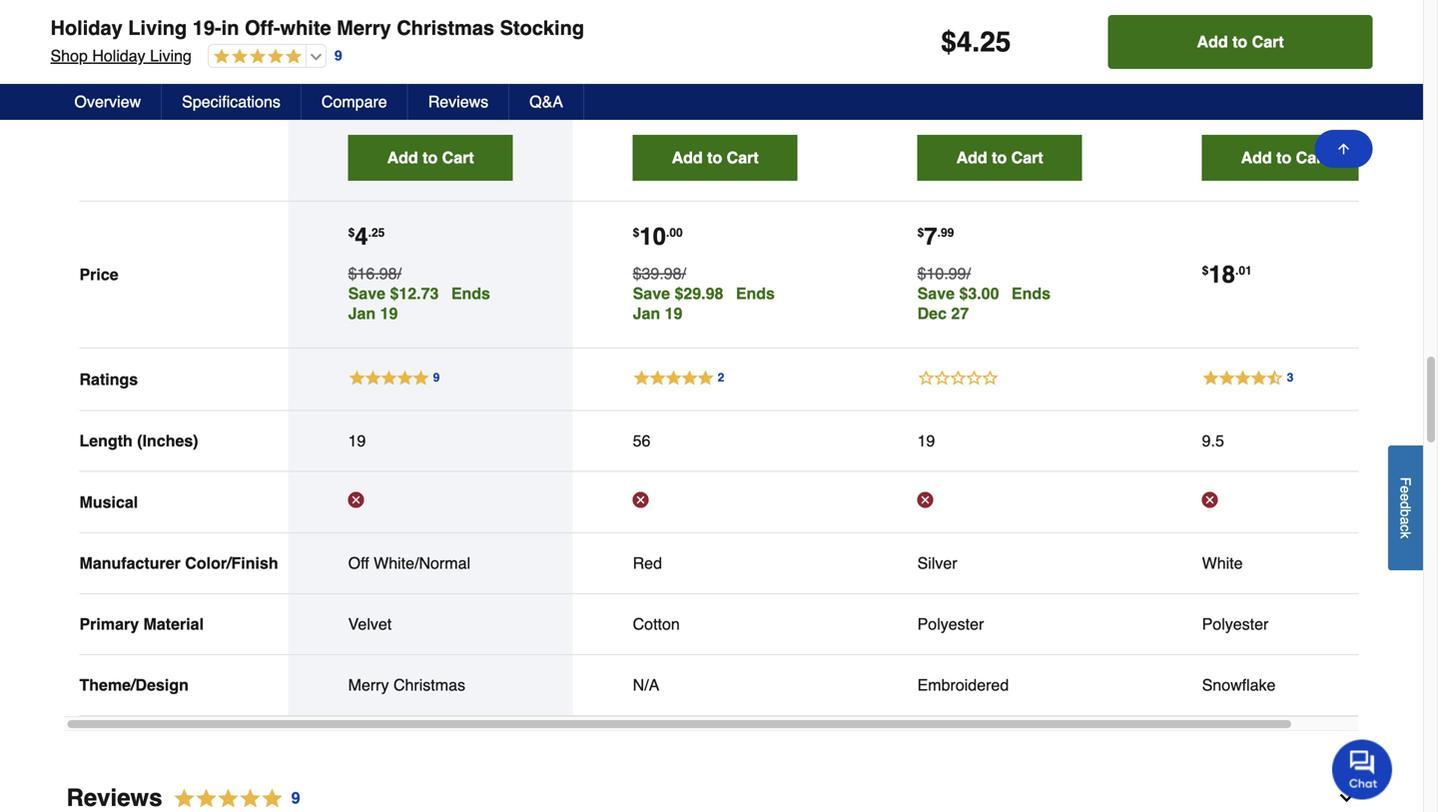 Task type: describe. For each thing, give the bounding box(es) containing it.
56
[[633, 432, 651, 450]]

1 vertical spatial living
[[150, 46, 192, 65]]

/ for 4
[[397, 264, 402, 283]]

embroidered inside 19-in silver embroidered christmas stocking
[[918, 68, 1009, 86]]

company
[[918, 48, 991, 67]]

ends for 7
[[1012, 284, 1051, 303]]

embroidered cell
[[918, 676, 1083, 696]]

19- for 19-in silver embroidered christmas stocking
[[995, 48, 1018, 67]]

snowflake cell
[[1203, 676, 1368, 696]]

$10.99
[[918, 264, 967, 283]]

a
[[1398, 517, 1414, 525]]

chat invite button image
[[1333, 739, 1394, 800]]

jan for 10
[[633, 304, 661, 323]]

4 options available
[[353, 20, 465, 31]]

compare
[[322, 92, 387, 111]]

white inside 9.5-in white snowflake christmas stocking
[[1203, 48, 1244, 67]]

/ for 10
[[682, 264, 687, 283]]

c
[[1398, 525, 1414, 532]]

$ 7 . 99
[[918, 223, 955, 250]]

0 horizontal spatial 9
[[291, 789, 300, 807]]

7
[[925, 223, 938, 250]]

n/a
[[633, 676, 660, 695]]

in for 19-in silver embroidered christmas stocking
[[1018, 48, 1031, 67]]

0 horizontal spatial reviews
[[66, 784, 162, 812]]

merry christmas cell
[[348, 676, 513, 696]]

1 cell from the left
[[348, 492, 513, 513]]

19-in silver embroidered christmas stocking
[[918, 48, 1075, 106]]

$16.98
[[348, 264, 397, 283]]

$29.98
[[675, 284, 724, 303]]

christmas inside 56-in red christmas stocking
[[667, 48, 739, 67]]

56-
[[747, 28, 770, 47]]

19-in off-white merry christmas stocking
[[348, 52, 498, 110]]

2 19 cell from the left
[[918, 431, 1083, 451]]

f
[[1398, 477, 1414, 486]]

0 vertical spatial living
[[128, 16, 187, 39]]

b
[[1398, 509, 1414, 517]]

ends for 4
[[451, 284, 491, 303]]

primary material
[[79, 615, 204, 634]]

options
[[362, 20, 407, 31]]

k
[[1398, 532, 1414, 539]]

25 inside $ 4 . 25
[[372, 226, 385, 240]]

national
[[918, 28, 981, 47]]

ends jan 19 for 10
[[633, 284, 775, 323]]

4.9 stars image containing 9
[[162, 785, 301, 812]]

christmas inside the 19-in off-white merry christmas stocking
[[348, 91, 420, 110]]

$16.98 /
[[348, 264, 402, 283]]

embroidered inside cell
[[918, 676, 1009, 695]]

white/normal
[[374, 554, 471, 573]]

national tree company
[[918, 28, 1018, 67]]

$39.98 /
[[633, 264, 687, 283]]

off white/normal cell
[[348, 554, 513, 574]]

56-in red christmas stocking link
[[633, 28, 782, 86]]

compare button
[[302, 84, 408, 120]]

silver inside cell
[[918, 554, 958, 573]]

. for save $12.73
[[368, 226, 372, 240]]

tree
[[985, 28, 1018, 47]]

off white/normal
[[348, 554, 471, 573]]

price
[[79, 265, 119, 284]]

white inside cell
[[1203, 554, 1244, 573]]

polyester for 2nd polyester cell
[[1203, 615, 1269, 634]]

theme/design
[[79, 676, 189, 695]]

19-in off-white merry christmas stocking link
[[348, 52, 498, 110]]

$12.73
[[390, 284, 439, 303]]

chevron down image
[[1338, 788, 1358, 808]]

cotton
[[633, 615, 680, 634]]

0 vertical spatial 4.9 stars image
[[209, 48, 302, 66]]

$10.99 /
[[918, 264, 971, 283]]

red inside cell
[[633, 554, 662, 573]]

1 e from the top
[[1398, 486, 1414, 494]]

manufacturer color/finish
[[79, 554, 278, 573]]

$ 10 . 00
[[633, 223, 683, 250]]

10
[[640, 223, 667, 250]]

4 cell from the left
[[1203, 492, 1368, 513]]

dec
[[918, 304, 947, 323]]

no image for 2nd cell from the right
[[918, 492, 934, 508]]

. for save $29.98
[[667, 226, 670, 240]]

9.5-in white snowflake christmas stocking
[[1203, 28, 1340, 86]]

musical
[[79, 493, 138, 511]]

save for 10
[[633, 284, 671, 303]]

polyester for second polyester cell from right
[[918, 615, 985, 634]]

white inside the 19-in off-white merry christmas stocking
[[375, 72, 412, 90]]

no image for 1st cell from right
[[1203, 492, 1219, 508]]

$ for save $29.98
[[633, 226, 640, 240]]

/ for 7
[[967, 264, 971, 283]]

18
[[1209, 261, 1236, 288]]

d
[[1398, 501, 1414, 509]]

snowflake inside 9.5-in white snowflake christmas stocking
[[1248, 48, 1322, 67]]

overview button
[[54, 84, 162, 120]]



Task type: vqa. For each thing, say whether or not it's contained in the screenshot.


Task type: locate. For each thing, give the bounding box(es) containing it.
ends right $29.98
[[736, 284, 775, 303]]

9.5-
[[1284, 28, 1311, 47]]

save down the $39.98
[[633, 284, 671, 303]]

cell up the silver cell
[[918, 492, 1083, 513]]

off- up 'specifications'
[[245, 16, 280, 39]]

silver cell
[[918, 554, 1083, 574]]

color/finish
[[185, 554, 278, 573]]

save for 4
[[348, 284, 386, 303]]

0 horizontal spatial no image
[[918, 492, 934, 508]]

4 options available cell
[[348, 15, 470, 36]]

$39.98
[[633, 264, 682, 283]]

no image down 9.5
[[1203, 492, 1219, 508]]

2 horizontal spatial /
[[967, 264, 971, 283]]

no image down 56
[[633, 492, 649, 508]]

1 / from the left
[[397, 264, 402, 283]]

white cell
[[1203, 554, 1368, 574]]

0 horizontal spatial no image
[[348, 492, 364, 508]]

0 vertical spatial off-
[[245, 16, 280, 39]]

2 polyester from the left
[[1203, 615, 1269, 634]]

$ 18 . 01
[[1203, 261, 1253, 288]]

0 horizontal spatial $ 4 . 25
[[348, 223, 385, 250]]

reviews inside button
[[428, 92, 489, 111]]

0 horizontal spatial 25
[[372, 226, 385, 240]]

save $12.73
[[348, 284, 439, 303]]

add left arrow up "icon"
[[1242, 148, 1273, 167]]

0 horizontal spatial polyester cell
[[918, 615, 1083, 635]]

snowflake inside cell
[[1203, 676, 1277, 695]]

cell up red cell
[[633, 492, 798, 513]]

$ left 00
[[633, 226, 640, 240]]

.
[[973, 26, 980, 58], [368, 226, 372, 240], [667, 226, 670, 240], [938, 226, 941, 240], [1236, 264, 1239, 278]]

$ 4 . 25
[[942, 26, 1012, 58], [348, 223, 385, 250]]

save for 7
[[918, 284, 955, 303]]

in for 19-in off-white merry christmas stocking
[[485, 52, 498, 70]]

1 vertical spatial silver
[[918, 554, 958, 573]]

1 vertical spatial 9
[[291, 789, 300, 807]]

1 vertical spatial snowflake
[[1203, 676, 1277, 695]]

off- up compare
[[348, 72, 375, 90]]

northlight
[[1203, 28, 1279, 47]]

1 no image from the left
[[348, 492, 364, 508]]

velvet
[[348, 615, 392, 634]]

1 horizontal spatial 19 cell
[[918, 431, 1083, 451]]

/ up save $29.98 in the top of the page
[[682, 264, 687, 283]]

1 horizontal spatial 19-
[[462, 52, 485, 70]]

/ up save $12.73
[[397, 264, 402, 283]]

add up 00
[[672, 148, 703, 167]]

jan down save $29.98 in the top of the page
[[633, 304, 661, 323]]

19- up 'specifications'
[[193, 16, 221, 39]]

0 horizontal spatial save
[[348, 284, 386, 303]]

ends jan 19 for 4
[[348, 284, 491, 323]]

4.9 stars image
[[209, 48, 302, 66], [162, 785, 301, 812]]

56-in red christmas stocking
[[633, 28, 782, 86]]

1 jan from the left
[[348, 304, 376, 323]]

$ left tree
[[942, 26, 957, 58]]

4 up the $16.98
[[355, 223, 368, 250]]

19 cell
[[348, 431, 513, 451], [918, 431, 1083, 451]]

velvet cell
[[348, 615, 513, 635]]

length (inches)
[[79, 432, 198, 450]]

silver
[[1035, 48, 1075, 67], [918, 554, 958, 573]]

1 horizontal spatial save
[[633, 284, 671, 303]]

add down 19-in silver embroidered christmas stocking
[[957, 148, 988, 167]]

1 horizontal spatial ends jan 19
[[633, 284, 775, 323]]

ends for 10
[[736, 284, 775, 303]]

no image for fourth cell from right
[[348, 492, 364, 508]]

19- inside 19-in silver embroidered christmas stocking
[[995, 48, 1018, 67]]

2 / from the left
[[682, 264, 687, 283]]

polyester cell
[[918, 615, 1083, 635], [1203, 615, 1368, 635]]

2 vertical spatial merry
[[348, 676, 389, 695]]

polyester down white cell
[[1203, 615, 1269, 634]]

19
[[380, 304, 398, 323], [665, 304, 683, 323], [348, 432, 366, 450], [918, 432, 936, 450]]

in
[[221, 16, 239, 39], [770, 28, 782, 47], [1311, 28, 1324, 47], [1018, 48, 1031, 67], [485, 52, 498, 70]]

1 vertical spatial holiday
[[92, 46, 146, 65]]

in inside 19-in silver embroidered christmas stocking
[[1018, 48, 1031, 67]]

1 vertical spatial white
[[1203, 554, 1244, 573]]

2 no image from the left
[[1203, 492, 1219, 508]]

e up d in the right bottom of the page
[[1398, 486, 1414, 494]]

reviews button
[[408, 84, 510, 120]]

q&a
[[530, 92, 564, 111]]

2 embroidered from the top
[[918, 676, 1009, 695]]

1 horizontal spatial polyester
[[1203, 615, 1269, 634]]

0 horizontal spatial /
[[397, 264, 402, 283]]

jan down save $12.73
[[348, 304, 376, 323]]

3 cell from the left
[[918, 492, 1083, 513]]

no image for second cell from the left
[[633, 492, 649, 508]]

3 save from the left
[[918, 284, 955, 303]]

2 red from the top
[[633, 554, 662, 573]]

in inside 56-in red christmas stocking
[[770, 28, 782, 47]]

ends right $3.00
[[1012, 284, 1051, 303]]

19- inside the 19-in off-white merry christmas stocking
[[462, 52, 485, 70]]

no image
[[348, 492, 364, 508], [633, 492, 649, 508]]

0 vertical spatial silver
[[1035, 48, 1075, 67]]

no image
[[918, 492, 934, 508], [1203, 492, 1219, 508]]

ends inside ends dec 27
[[1012, 284, 1051, 303]]

1 vertical spatial $ 4 . 25
[[348, 223, 385, 250]]

red cell
[[633, 554, 798, 574]]

2 white from the top
[[1203, 554, 1244, 573]]

1 horizontal spatial no image
[[633, 492, 649, 508]]

0 horizontal spatial jan
[[348, 304, 376, 323]]

$ left 01
[[1203, 264, 1209, 278]]

merry down available
[[417, 72, 457, 90]]

stocking inside 9.5-in white snowflake christmas stocking
[[1279, 68, 1340, 86]]

0 vertical spatial 9
[[335, 48, 342, 64]]

$ up the $16.98
[[348, 226, 355, 240]]

white
[[280, 16, 331, 39], [375, 72, 412, 90]]

2 polyester cell from the left
[[1203, 615, 1368, 635]]

1 vertical spatial off-
[[348, 72, 375, 90]]

3 / from the left
[[967, 264, 971, 283]]

polyester
[[918, 615, 985, 634], [1203, 615, 1269, 634]]

holiday living 19-in off-white merry christmas stocking
[[50, 16, 585, 39]]

white up compare
[[375, 72, 412, 90]]

$ inside $ 4 . 25
[[348, 226, 355, 240]]

1 vertical spatial 4.9 stars image
[[162, 785, 301, 812]]

$ for save $3.00
[[918, 226, 925, 240]]

0 horizontal spatial white
[[280, 16, 331, 39]]

0 horizontal spatial ends
[[451, 284, 491, 303]]

1 horizontal spatial silver
[[1035, 48, 1075, 67]]

stocking inside the 19-in off-white merry christmas stocking
[[425, 91, 486, 110]]

0 horizontal spatial 19-
[[193, 16, 221, 39]]

add to cart button
[[1109, 15, 1374, 69], [348, 135, 513, 181], [633, 135, 798, 181], [918, 135, 1083, 181], [1203, 135, 1368, 181]]

0 horizontal spatial silver
[[918, 554, 958, 573]]

in for 9.5-in white snowflake christmas stocking
[[1311, 28, 1324, 47]]

in inside the 19-in off-white merry christmas stocking
[[485, 52, 498, 70]]

save
[[348, 284, 386, 303], [633, 284, 671, 303], [918, 284, 955, 303]]

0 vertical spatial white
[[280, 16, 331, 39]]

1 horizontal spatial 25
[[980, 26, 1012, 58]]

snowflake
[[1248, 48, 1322, 67], [1203, 676, 1277, 695]]

1 horizontal spatial jan
[[633, 304, 661, 323]]

ends dec 27
[[918, 284, 1051, 323]]

$ inside $ 7 . 99
[[918, 226, 925, 240]]

0 horizontal spatial off-
[[245, 16, 280, 39]]

cell up white cell
[[1203, 492, 1368, 513]]

merry inside cell
[[348, 676, 389, 695]]

0 vertical spatial 25
[[980, 26, 1012, 58]]

. inside $ 18 . 01
[[1236, 264, 1239, 278]]

polyester cell up the embroidered cell
[[918, 615, 1083, 635]]

manufacturer
[[79, 554, 181, 573]]

1 no image from the left
[[918, 492, 934, 508]]

4 left tree
[[957, 26, 973, 58]]

01
[[1239, 264, 1253, 278]]

christmas inside 9.5-in white snowflake christmas stocking
[[1203, 68, 1275, 86]]

1 horizontal spatial 9
[[335, 48, 342, 64]]

1 vertical spatial red
[[633, 554, 662, 573]]

ends right $12.73
[[451, 284, 491, 303]]

merry
[[337, 16, 391, 39], [417, 72, 457, 90], [348, 676, 389, 695]]

living up shop holiday living on the left top
[[128, 16, 187, 39]]

shop
[[50, 46, 88, 65]]

shop holiday living
[[50, 46, 192, 65]]

ends jan 19 down $16.98 /
[[348, 284, 491, 323]]

1 vertical spatial 25
[[372, 226, 385, 240]]

holiday up 'overview'
[[92, 46, 146, 65]]

00
[[670, 226, 683, 240]]

0 vertical spatial red
[[633, 48, 662, 67]]

2 horizontal spatial save
[[918, 284, 955, 303]]

polyester cell down white cell
[[1203, 615, 1368, 635]]

19- for 19-in off-white merry christmas stocking
[[462, 52, 485, 70]]

in for 56-in red christmas stocking
[[770, 28, 782, 47]]

2 e from the top
[[1398, 494, 1414, 501]]

0 vertical spatial merry
[[337, 16, 391, 39]]

off
[[348, 554, 369, 573]]

available
[[409, 20, 465, 31]]

1 horizontal spatial $ 4 . 25
[[942, 26, 1012, 58]]

. for save $3.00
[[938, 226, 941, 240]]

9.5
[[1203, 432, 1225, 450]]

length
[[79, 432, 133, 450]]

0 horizontal spatial polyester
[[918, 615, 985, 634]]

save down the $16.98
[[348, 284, 386, 303]]

e
[[1398, 486, 1414, 494], [1398, 494, 1414, 501]]

. inside $ 7 . 99
[[938, 226, 941, 240]]

3 ends from the left
[[1012, 284, 1051, 303]]

2 save from the left
[[633, 284, 671, 303]]

1 horizontal spatial /
[[682, 264, 687, 283]]

embroidered
[[918, 68, 1009, 86], [918, 676, 1009, 695]]

2 horizontal spatial ends
[[1012, 284, 1051, 303]]

f e e d b a c k
[[1398, 477, 1414, 539]]

no image up the off
[[348, 492, 364, 508]]

merry left available
[[337, 16, 391, 39]]

1 embroidered from the top
[[918, 68, 1009, 86]]

1 horizontal spatial white
[[375, 72, 412, 90]]

2 horizontal spatial 19-
[[995, 48, 1018, 67]]

1 vertical spatial white
[[375, 72, 412, 90]]

christmas inside 19-in silver embroidered christmas stocking
[[918, 88, 990, 106]]

99
[[941, 226, 955, 240]]

specifications
[[182, 92, 281, 111]]

1 ends from the left
[[451, 284, 491, 303]]

4
[[353, 20, 359, 31], [957, 26, 973, 58], [355, 223, 368, 250]]

0 vertical spatial white
[[1203, 48, 1244, 67]]

ends jan 19 down "$39.98 /"
[[633, 284, 775, 323]]

holiday
[[50, 16, 123, 39], [92, 46, 146, 65]]

n/a cell
[[633, 676, 798, 696]]

2 no image from the left
[[633, 492, 649, 508]]

living up 'specifications'
[[150, 46, 192, 65]]

/ up save $3.00
[[967, 264, 971, 283]]

save $3.00
[[918, 284, 1000, 303]]

27
[[952, 304, 970, 323]]

specifications button
[[162, 84, 302, 120]]

4 inside cell
[[353, 20, 359, 31]]

holiday up shop
[[50, 16, 123, 39]]

0 vertical spatial $ 4 . 25
[[942, 26, 1012, 58]]

e up b
[[1398, 494, 1414, 501]]

silver inside 19-in silver embroidered christmas stocking
[[1035, 48, 1075, 67]]

jan for 4
[[348, 304, 376, 323]]

$
[[942, 26, 957, 58], [348, 226, 355, 240], [633, 226, 640, 240], [918, 226, 925, 240], [1203, 264, 1209, 278]]

save up dec
[[918, 284, 955, 303]]

(inches)
[[137, 432, 198, 450]]

merry christmas
[[348, 676, 466, 695]]

cotton cell
[[633, 615, 798, 635]]

arrow up image
[[1337, 141, 1353, 157]]

stocking inside 56-in red christmas stocking
[[633, 68, 694, 86]]

$ inside $ 18 . 01
[[1203, 264, 1209, 278]]

19- up reviews button
[[462, 52, 485, 70]]

1 red from the top
[[633, 48, 662, 67]]

1 19 cell from the left
[[348, 431, 513, 451]]

. inside $ 4 . 25
[[368, 226, 372, 240]]

0 vertical spatial holiday
[[50, 16, 123, 39]]

to
[[1233, 32, 1248, 51], [423, 148, 438, 167], [708, 148, 723, 167], [992, 148, 1007, 167], [1277, 148, 1292, 167]]

9.5 cell
[[1203, 431, 1368, 451]]

1 horizontal spatial polyester cell
[[1203, 615, 1368, 635]]

1 polyester from the left
[[918, 615, 985, 634]]

material
[[143, 615, 204, 634]]

overview
[[74, 92, 141, 111]]

1 horizontal spatial ends
[[736, 284, 775, 303]]

merry down 'velvet'
[[348, 676, 389, 695]]

f e e d b a c k button
[[1389, 446, 1424, 570]]

56 cell
[[633, 431, 798, 451]]

white left options
[[280, 16, 331, 39]]

jan
[[348, 304, 376, 323], [633, 304, 661, 323]]

christmas inside cell
[[394, 676, 466, 695]]

1 polyester cell from the left
[[918, 615, 1083, 635]]

primary
[[79, 615, 139, 634]]

reviews
[[428, 92, 489, 111], [66, 784, 162, 812]]

1 vertical spatial embroidered
[[918, 676, 1009, 695]]

polyester down the silver cell
[[918, 615, 985, 634]]

9
[[335, 48, 342, 64], [291, 789, 300, 807]]

1 vertical spatial merry
[[417, 72, 457, 90]]

0 vertical spatial reviews
[[428, 92, 489, 111]]

1 white from the top
[[1203, 48, 1244, 67]]

2 cell from the left
[[633, 492, 798, 513]]

red
[[633, 48, 662, 67], [633, 554, 662, 573]]

2 jan from the left
[[633, 304, 661, 323]]

living
[[128, 16, 187, 39], [150, 46, 192, 65]]

save $29.98
[[633, 284, 724, 303]]

$3.00
[[960, 284, 1000, 303]]

off- inside the 19-in off-white merry christmas stocking
[[348, 72, 375, 90]]

ends jan 19
[[348, 284, 491, 323], [633, 284, 775, 323]]

1 horizontal spatial off-
[[348, 72, 375, 90]]

1 save from the left
[[348, 284, 386, 303]]

add left 9.5-
[[1198, 32, 1229, 51]]

1 horizontal spatial no image
[[1203, 492, 1219, 508]]

/
[[397, 264, 402, 283], [682, 264, 687, 283], [967, 264, 971, 283]]

1 vertical spatial reviews
[[66, 784, 162, 812]]

0 vertical spatial embroidered
[[918, 68, 1009, 86]]

0 horizontal spatial ends jan 19
[[348, 284, 491, 323]]

0 horizontal spatial 19 cell
[[348, 431, 513, 451]]

cell
[[348, 492, 513, 513], [633, 492, 798, 513], [918, 492, 1083, 513], [1203, 492, 1368, 513]]

1 horizontal spatial reviews
[[428, 92, 489, 111]]

2 ends from the left
[[736, 284, 775, 303]]

stocking inside 19-in silver embroidered christmas stocking
[[994, 88, 1056, 106]]

add
[[1198, 32, 1229, 51], [387, 148, 418, 167], [672, 148, 703, 167], [957, 148, 988, 167], [1242, 148, 1273, 167]]

white
[[1203, 48, 1244, 67], [1203, 554, 1244, 573]]

0 vertical spatial snowflake
[[1248, 48, 1322, 67]]

4 left options
[[353, 20, 359, 31]]

merry inside the 19-in off-white merry christmas stocking
[[417, 72, 457, 90]]

$ for save $12.73
[[348, 226, 355, 240]]

$ left 99
[[918, 226, 925, 240]]

add down compare button
[[387, 148, 418, 167]]

cell up off white/normal cell
[[348, 492, 513, 513]]

25
[[980, 26, 1012, 58], [372, 226, 385, 240]]

in inside 9.5-in white snowflake christmas stocking
[[1311, 28, 1324, 47]]

no image up the silver cell
[[918, 492, 934, 508]]

. inside $ 10 . 00
[[667, 226, 670, 240]]

1 ends jan 19 from the left
[[348, 284, 491, 323]]

19-
[[193, 16, 221, 39], [995, 48, 1018, 67], [462, 52, 485, 70]]

19- down tree
[[995, 48, 1018, 67]]

red inside 56-in red christmas stocking
[[633, 48, 662, 67]]

ratings
[[79, 370, 138, 389]]

q&a button
[[510, 84, 585, 120]]

$ inside $ 10 . 00
[[633, 226, 640, 240]]

ends
[[451, 284, 491, 303], [736, 284, 775, 303], [1012, 284, 1051, 303]]

2 ends jan 19 from the left
[[633, 284, 775, 323]]



